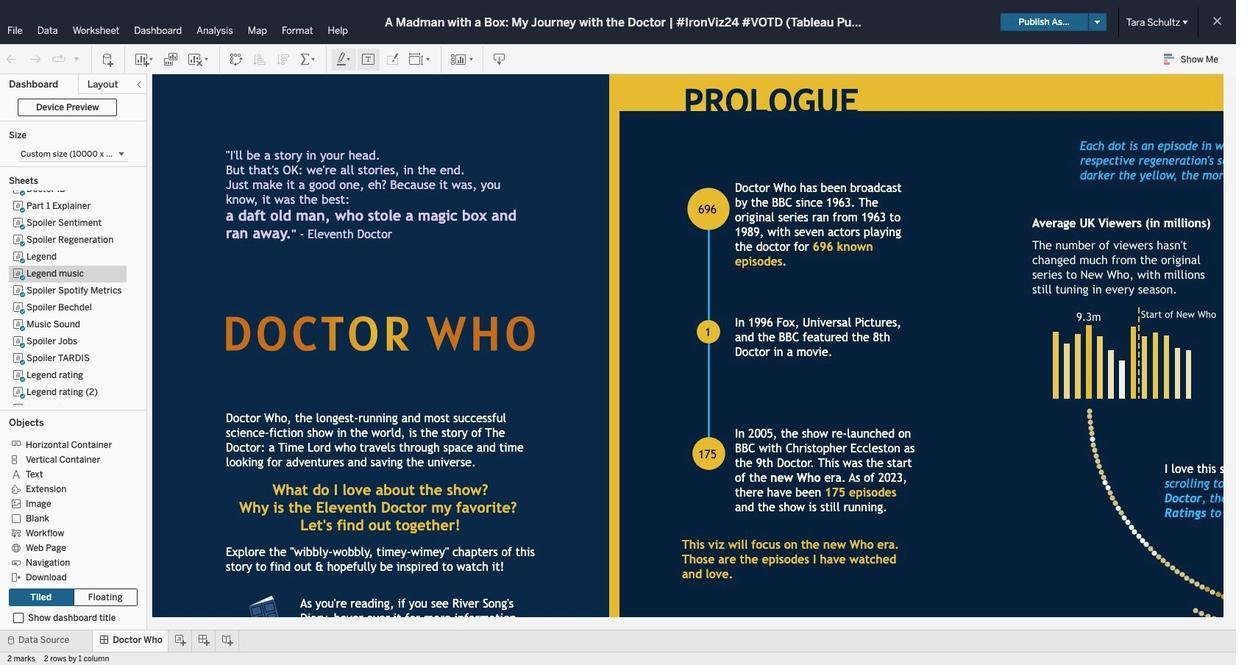 Task type: describe. For each thing, give the bounding box(es) containing it.
1 option from the top
[[9, 437, 127, 452]]

objects list box
[[9, 433, 138, 584]]

download image
[[492, 52, 507, 67]]

sort ascending image
[[252, 52, 267, 67]]

redo image
[[28, 52, 43, 67]]

4 option from the top
[[9, 481, 127, 496]]

highlight image
[[336, 52, 352, 67]]

undo image
[[4, 52, 19, 67]]

fit image
[[408, 52, 432, 67]]

10 option from the top
[[9, 569, 127, 584]]

3 option from the top
[[9, 466, 127, 481]]



Task type: vqa. For each thing, say whether or not it's contained in the screenshot.
Add Favorite image at the bottom of the page
no



Task type: locate. For each thing, give the bounding box(es) containing it.
replay animation image
[[52, 52, 66, 67]]

duplicate image
[[163, 52, 178, 67]]

format workbook image
[[385, 52, 400, 67]]

sort descending image
[[276, 52, 291, 67]]

new data source image
[[101, 52, 116, 67]]

8 option from the top
[[9, 540, 127, 555]]

totals image
[[299, 52, 317, 67]]

6 option from the top
[[9, 511, 127, 525]]

2 option from the top
[[9, 452, 127, 466]]

show/hide cards image
[[450, 52, 474, 67]]

5 option from the top
[[9, 496, 127, 511]]

7 option from the top
[[9, 525, 127, 540]]

collapse image
[[135, 80, 143, 89]]

replay animation image
[[72, 54, 81, 63]]

option
[[9, 437, 127, 452], [9, 452, 127, 466], [9, 466, 127, 481], [9, 481, 127, 496], [9, 496, 127, 511], [9, 511, 127, 525], [9, 525, 127, 540], [9, 540, 127, 555], [9, 555, 127, 569], [9, 569, 127, 584]]

list box
[[9, 181, 138, 418]]

swap rows and columns image
[[229, 52, 244, 67]]

hide mark labels image
[[361, 52, 376, 67]]

togglestate option group
[[9, 589, 138, 606]]

all caps word doctor who in orange and yellow diamond gradient. image
[[226, 316, 535, 352]]

9 option from the top
[[9, 555, 127, 569]]

new worksheet image
[[134, 52, 155, 67]]

clear sheet image
[[187, 52, 210, 67]]



